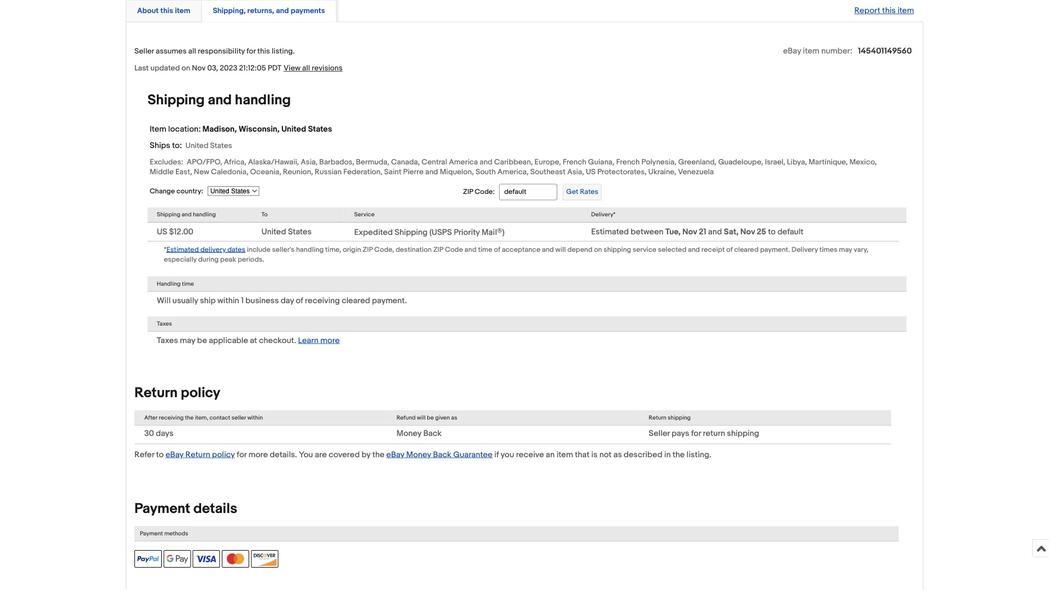 Task type: vqa. For each thing, say whether or not it's contained in the screenshot.


Task type: describe. For each thing, give the bounding box(es) containing it.
0 horizontal spatial time
[[182, 281, 194, 288]]

change country:
[[150, 187, 203, 196]]

will usually ship within 1 business day of receiving cleared payment.
[[157, 296, 407, 306]]

1 horizontal spatial shipping
[[668, 415, 691, 422]]

0 vertical spatial estimated
[[591, 227, 629, 237]]

details
[[193, 501, 237, 518]]

middle
[[150, 168, 174, 177]]

europe,
[[535, 158, 561, 167]]

revisions
[[312, 64, 343, 73]]

return policy
[[134, 385, 220, 402]]

destination
[[396, 246, 432, 254]]

2 vertical spatial for
[[237, 450, 247, 460]]

apo/fpo,
[[187, 158, 222, 167]]

0 vertical spatial money
[[397, 429, 422, 439]]

refund
[[397, 415, 416, 422]]

delivery*
[[591, 211, 615, 219]]

30
[[144, 429, 154, 439]]

1 vertical spatial estimated
[[166, 246, 199, 254]]

ukraine,
[[648, 168, 676, 177]]

return for return shipping
[[649, 415, 667, 422]]

handling time
[[157, 281, 194, 288]]

periods.
[[238, 255, 264, 264]]

payments
[[291, 7, 325, 16]]

1 horizontal spatial more
[[320, 336, 340, 346]]

usually
[[172, 296, 198, 306]]

details.
[[270, 450, 297, 460]]

include
[[247, 246, 271, 254]]

item right 'an'
[[557, 450, 573, 460]]

2 french from the left
[[616, 158, 640, 167]]

code,
[[374, 246, 394, 254]]

mexico,
[[850, 158, 877, 167]]

about
[[137, 7, 159, 16]]

1 horizontal spatial the
[[372, 450, 385, 460]]

southeast
[[530, 168, 566, 177]]

us $12.00
[[157, 227, 193, 237]]

item right report
[[898, 6, 914, 16]]

days
[[156, 429, 174, 439]]

and right code
[[465, 246, 477, 254]]

receive
[[516, 450, 544, 460]]

this for report
[[882, 6, 896, 16]]

wisconsin,
[[239, 125, 280, 134]]

0 horizontal spatial cleared
[[342, 296, 370, 306]]

will inside "include seller's handling time, origin zip code, destination zip code and time of acceptance and will depend on shipping service selected and receipt of cleared payment. delivery times may vary, especially during peak periods."
[[556, 246, 566, 254]]

0 vertical spatial shipping and handling
[[148, 92, 291, 109]]

madison,
[[202, 125, 237, 134]]

day
[[281, 296, 294, 306]]

1 vertical spatial asia,
[[567, 168, 584, 177]]

location:
[[168, 125, 201, 134]]

learn more link
[[298, 336, 340, 346]]

0 horizontal spatial of
[[296, 296, 303, 306]]

shipping,
[[213, 7, 246, 16]]

code:
[[475, 188, 495, 196]]

1 horizontal spatial zip
[[433, 246, 443, 254]]

service
[[354, 211, 375, 219]]

0 vertical spatial on
[[182, 64, 190, 73]]

0 vertical spatial to
[[768, 227, 776, 237]]

by
[[362, 450, 371, 460]]

include seller's handling time, origin zip code, destination zip code and time of acceptance and will depend on shipping service selected and receipt of cleared payment. delivery times may vary, especially during peak periods.
[[164, 246, 869, 264]]

central
[[422, 158, 447, 167]]

1 horizontal spatial receiving
[[305, 296, 340, 306]]

1 vertical spatial may
[[180, 336, 195, 346]]

united states
[[262, 227, 312, 237]]

and up south
[[480, 158, 493, 167]]

refer
[[134, 450, 154, 460]]

0 horizontal spatial all
[[188, 47, 196, 56]]

* estimated delivery dates
[[164, 246, 245, 254]]

shipping inside expedited shipping (usps priority mail ® )
[[395, 228, 428, 237]]

selected
[[658, 246, 687, 254]]

item
[[150, 125, 166, 134]]

seller's
[[272, 246, 295, 254]]

delivery
[[792, 246, 818, 254]]

given
[[435, 415, 450, 422]]

return shipping
[[649, 415, 691, 422]]

get rates button
[[563, 184, 602, 200]]

on inside "include seller's handling time, origin zip code, destination zip code and time of acceptance and will depend on shipping service selected and receipt of cleared payment. delivery times may vary, especially during peak periods."
[[594, 246, 602, 254]]

depend
[[568, 246, 593, 254]]

martinique,
[[809, 158, 848, 167]]

1 vertical spatial listing.
[[687, 450, 711, 460]]

and inside button
[[276, 7, 289, 16]]

0 horizontal spatial payment.
[[372, 296, 407, 306]]

after
[[144, 415, 157, 422]]

this for about
[[160, 7, 173, 16]]

2 vertical spatial united
[[262, 227, 286, 237]]

origin
[[343, 246, 361, 254]]

be for may
[[197, 336, 207, 346]]

0 vertical spatial for
[[247, 47, 256, 56]]

0 vertical spatial asia,
[[301, 158, 318, 167]]

1 vertical spatial shipping and handling
[[157, 211, 216, 219]]

payment for payment methods
[[140, 530, 163, 537]]

ships to: united states
[[150, 141, 232, 151]]

and up madison,
[[208, 92, 232, 109]]

in
[[664, 450, 671, 460]]

responsibility
[[198, 47, 245, 56]]

is
[[591, 450, 598, 460]]

30 days
[[144, 429, 174, 439]]

last updated on nov 03, 2023 21:12:05 pdt view all revisions
[[134, 64, 343, 73]]

russian
[[315, 168, 342, 177]]

report this item
[[854, 6, 914, 16]]

times
[[820, 246, 838, 254]]

israel,
[[765, 158, 785, 167]]

0 horizontal spatial to
[[156, 450, 164, 460]]

acceptance
[[502, 246, 541, 254]]

paypal image
[[134, 551, 162, 568]]

estimated between tue, nov 21 and sat, nov 25 to default
[[591, 227, 804, 237]]

nov for 21
[[683, 227, 697, 237]]

handling inside "include seller's handling time, origin zip code, destination zip code and time of acceptance and will depend on shipping service selected and receipt of cleared payment. delivery times may vary, especially during peak periods."
[[296, 246, 324, 254]]

updated
[[150, 64, 180, 73]]

number:
[[821, 46, 853, 56]]

not
[[599, 450, 612, 460]]

25
[[757, 227, 766, 237]]

0 horizontal spatial us
[[157, 227, 167, 237]]

get
[[566, 188, 578, 197]]

pierre
[[403, 168, 424, 177]]

1 horizontal spatial ebay
[[386, 450, 404, 460]]

taxes for taxes may be applicable at checkout. learn more
[[157, 336, 178, 346]]

ZIP Code: text field
[[499, 184, 557, 200]]

1 horizontal spatial this
[[257, 47, 270, 56]]

nov for 03,
[[192, 64, 206, 73]]

1 horizontal spatial as
[[613, 450, 622, 460]]

0 horizontal spatial handling
[[193, 211, 216, 219]]

handling
[[157, 281, 181, 288]]

2 vertical spatial states
[[288, 227, 312, 237]]

apo/fpo, africa, alaska/hawaii, asia, barbados, bermuda, canada, central america and caribbean, europe, french guiana, french polynesia, greenland, guadeloupe, israel, libya, martinique, mexico, middle east, new caledonia, oceania, reunion, russian federation, saint pierre and miquelon, south america, southeast asia, us protectorates, ukraine, venezuela
[[150, 158, 877, 177]]

master card image
[[222, 551, 249, 568]]

refer to ebay return policy for more details. you are covered by the ebay money back guarantee if you receive an item that is not as described in the listing.
[[134, 450, 711, 460]]

described
[[624, 450, 663, 460]]



Task type: locate. For each thing, give the bounding box(es) containing it.
0 vertical spatial payment
[[134, 501, 190, 518]]

payment. inside "include seller's handling time, origin zip code, destination zip code and time of acceptance and will depend on shipping service selected and receipt of cleared payment. delivery times may vary, especially during peak periods."
[[760, 246, 790, 254]]

states inside ships to: united states
[[210, 141, 232, 151]]

and right returns,
[[276, 7, 289, 16]]

money back
[[397, 429, 442, 439]]

report
[[854, 6, 880, 16]]

if
[[494, 450, 499, 460]]

0 vertical spatial receiving
[[305, 296, 340, 306]]

this inside button
[[160, 7, 173, 16]]

and down estimated between tue, nov 21 and sat, nov 25 to default
[[688, 246, 700, 254]]

payment. down code,
[[372, 296, 407, 306]]

be left the applicable on the bottom of page
[[197, 336, 207, 346]]

0 vertical spatial will
[[556, 246, 566, 254]]

1 horizontal spatial will
[[556, 246, 566, 254]]

within right 'seller'
[[247, 415, 263, 422]]

1 horizontal spatial listing.
[[687, 450, 711, 460]]

0 horizontal spatial receiving
[[159, 415, 184, 422]]

an
[[546, 450, 555, 460]]

return
[[134, 385, 178, 402], [649, 415, 667, 422], [185, 450, 210, 460]]

asia, up "get"
[[567, 168, 584, 177]]

and right acceptance
[[542, 246, 554, 254]]

of down mail
[[494, 246, 500, 254]]

2 vertical spatial shipping
[[395, 228, 428, 237]]

2 taxes from the top
[[157, 336, 178, 346]]

shipping and handling up madison,
[[148, 92, 291, 109]]

delivery
[[200, 246, 226, 254]]

item location: madison, wisconsin, united states
[[150, 125, 332, 134]]

nov left '21'
[[683, 227, 697, 237]]

zip right origin
[[363, 246, 373, 254]]

ships
[[150, 141, 170, 151]]

taxes
[[157, 321, 172, 328], [157, 336, 178, 346]]

ship
[[200, 296, 216, 306]]

1 vertical spatial shipping
[[157, 211, 180, 219]]

united inside ships to: united states
[[186, 141, 208, 151]]

1 horizontal spatial all
[[302, 64, 310, 73]]

to:
[[172, 141, 182, 151]]

africa,
[[224, 158, 246, 167]]

ebay right by
[[386, 450, 404, 460]]

1
[[241, 296, 244, 306]]

payment methods
[[140, 530, 188, 537]]

handling
[[235, 92, 291, 109], [193, 211, 216, 219], [296, 246, 324, 254]]

for up the 21:12:05
[[247, 47, 256, 56]]

1 horizontal spatial us
[[586, 168, 596, 177]]

1 horizontal spatial estimated
[[591, 227, 629, 237]]

2 horizontal spatial zip
[[463, 188, 473, 196]]

united
[[281, 125, 306, 134], [186, 141, 208, 151], [262, 227, 286, 237]]

expedited shipping (usps priority mail ® )
[[354, 227, 505, 237]]

0 vertical spatial handling
[[235, 92, 291, 109]]

cleared down 25
[[734, 246, 759, 254]]

0 vertical spatial be
[[197, 336, 207, 346]]

1 vertical spatial united
[[186, 141, 208, 151]]

listing.
[[272, 47, 295, 56], [687, 450, 711, 460]]

shipping and handling up $12.00
[[157, 211, 216, 219]]

to right refer
[[156, 450, 164, 460]]

2023
[[220, 64, 237, 73]]

1 vertical spatial on
[[594, 246, 602, 254]]

seller pays for return shipping
[[649, 429, 759, 439]]

america,
[[498, 168, 529, 177]]

shipping up destination
[[395, 228, 428, 237]]

0 vertical spatial return
[[134, 385, 178, 402]]

states
[[308, 125, 332, 134], [210, 141, 232, 151], [288, 227, 312, 237]]

listing. up pdt
[[272, 47, 295, 56]]

seller assumes all responsibility for this listing.
[[134, 47, 295, 56]]

this right 'about'
[[160, 7, 173, 16]]

0 horizontal spatial nov
[[192, 64, 206, 73]]

1 vertical spatial taxes
[[157, 336, 178, 346]]

1 vertical spatial seller
[[649, 429, 670, 439]]

tab list containing about this item
[[126, 0, 924, 22]]

change
[[150, 187, 175, 196]]

pays
[[672, 429, 689, 439]]

states down madison,
[[210, 141, 232, 151]]

1 horizontal spatial of
[[494, 246, 500, 254]]

1 vertical spatial money
[[406, 450, 431, 460]]

0 vertical spatial may
[[839, 246, 852, 254]]

0 vertical spatial seller
[[134, 47, 154, 56]]

us down guiana,
[[586, 168, 596, 177]]

shipping right return
[[727, 429, 759, 439]]

greenland,
[[678, 158, 717, 167]]

ebay item number: 145401149560
[[783, 46, 912, 56]]

time inside "include seller's handling time, origin zip code, destination zip code and time of acceptance and will depend on shipping service selected and receipt of cleared payment. delivery times may vary, especially during peak periods."
[[478, 246, 492, 254]]

return up in
[[649, 415, 667, 422]]

learn
[[298, 336, 319, 346]]

covered
[[329, 450, 360, 460]]

seller for seller pays for return shipping
[[649, 429, 670, 439]]

item right 'about'
[[175, 7, 190, 16]]

0 vertical spatial shipping
[[604, 246, 631, 254]]

assumes
[[156, 47, 187, 56]]

back
[[423, 429, 442, 439], [433, 450, 451, 460]]

for right pays at right bottom
[[691, 429, 701, 439]]

nov left 25
[[740, 227, 755, 237]]

canada,
[[391, 158, 420, 167]]

sat,
[[724, 227, 739, 237]]

the right by
[[372, 450, 385, 460]]

0 vertical spatial us
[[586, 168, 596, 177]]

0 horizontal spatial asia,
[[301, 158, 318, 167]]

1 horizontal spatial on
[[594, 246, 602, 254]]

®
[[497, 227, 503, 233]]

all right assumes
[[188, 47, 196, 56]]

asia,
[[301, 158, 318, 167], [567, 168, 584, 177]]

taxes for taxes
[[157, 321, 172, 328]]

seller up last
[[134, 47, 154, 56]]

time up usually
[[182, 281, 194, 288]]

saint
[[384, 168, 402, 177]]

asia, up reunion, in the top of the page
[[301, 158, 318, 167]]

business
[[246, 296, 279, 306]]

2 horizontal spatial ebay
[[783, 46, 801, 56]]

payment up payment methods
[[134, 501, 190, 518]]

shipping up pays at right bottom
[[668, 415, 691, 422]]

2 horizontal spatial return
[[649, 415, 667, 422]]

especially
[[164, 255, 197, 264]]

refund will be given as
[[397, 415, 457, 422]]

0 vertical spatial as
[[451, 415, 457, 422]]

1 vertical spatial within
[[247, 415, 263, 422]]

within left 1
[[217, 296, 239, 306]]

0 vertical spatial listing.
[[272, 47, 295, 56]]

methods
[[164, 530, 188, 537]]

03,
[[207, 64, 218, 73]]

states up barbados,
[[308, 125, 332, 134]]

tab list
[[126, 0, 924, 22]]

shipping
[[604, 246, 631, 254], [668, 415, 691, 422], [727, 429, 759, 439]]

shipping up the location:
[[148, 92, 205, 109]]

this up pdt
[[257, 47, 270, 56]]

french left guiana,
[[563, 158, 586, 167]]

vary,
[[854, 246, 869, 254]]

zip left code
[[433, 246, 443, 254]]

money down the refund
[[397, 429, 422, 439]]

1 vertical spatial us
[[157, 227, 167, 237]]

1 vertical spatial policy
[[212, 450, 235, 460]]

french up protectorates,
[[616, 158, 640, 167]]

$12.00
[[169, 227, 193, 237]]

you
[[501, 450, 514, 460]]

taxes may be applicable at checkout. learn more
[[157, 336, 340, 346]]

2 horizontal spatial the
[[673, 450, 685, 460]]

0 vertical spatial time
[[478, 246, 492, 254]]

0 vertical spatial policy
[[181, 385, 220, 402]]

this
[[882, 6, 896, 16], [160, 7, 173, 16], [257, 47, 270, 56]]

may left vary,
[[839, 246, 852, 254]]

more
[[320, 336, 340, 346], [249, 450, 268, 460]]

and right '21'
[[708, 227, 722, 237]]

ebay left number: on the right top
[[783, 46, 801, 56]]

money down the money back
[[406, 450, 431, 460]]

1 horizontal spatial payment.
[[760, 246, 790, 254]]

seller down "return shipping"
[[649, 429, 670, 439]]

new
[[194, 168, 209, 177]]

policy up item, in the left of the page
[[181, 385, 220, 402]]

for down 'seller'
[[237, 450, 247, 460]]

2 horizontal spatial nov
[[740, 227, 755, 237]]

to right 25
[[768, 227, 776, 237]]

policy down contact at the bottom of page
[[212, 450, 235, 460]]

return for return policy
[[134, 385, 178, 402]]

all right view
[[302, 64, 310, 73]]

0 vertical spatial back
[[423, 429, 442, 439]]

0 vertical spatial states
[[308, 125, 332, 134]]

back down refund will be given as
[[423, 429, 442, 439]]

2 horizontal spatial of
[[726, 246, 733, 254]]

united up apo/fpo,
[[186, 141, 208, 151]]

0 horizontal spatial as
[[451, 415, 457, 422]]

0 horizontal spatial french
[[563, 158, 586, 167]]

and up $12.00
[[182, 211, 192, 219]]

1 horizontal spatial asia,
[[567, 168, 584, 177]]

shipping
[[148, 92, 205, 109], [157, 211, 180, 219], [395, 228, 428, 237]]

may down usually
[[180, 336, 195, 346]]

item inside button
[[175, 7, 190, 16]]

1 vertical spatial payment.
[[372, 296, 407, 306]]

nov left 03,
[[192, 64, 206, 73]]

2 horizontal spatial handling
[[296, 246, 324, 254]]

miquelon,
[[440, 168, 474, 177]]

1 vertical spatial will
[[417, 415, 426, 422]]

this right report
[[882, 6, 896, 16]]

caribbean,
[[494, 158, 533, 167]]

cleared down origin
[[342, 296, 370, 306]]

may inside "include seller's handling time, origin zip code, destination zip code and time of acceptance and will depend on shipping service selected and receipt of cleared payment. delivery times may vary, especially during peak periods."
[[839, 246, 852, 254]]

for
[[247, 47, 256, 56], [691, 429, 701, 439], [237, 450, 247, 460]]

back left guarantee
[[433, 450, 451, 460]]

shipping left service
[[604, 246, 631, 254]]

1 vertical spatial back
[[433, 450, 451, 460]]

states up the seller's
[[288, 227, 312, 237]]

1 vertical spatial time
[[182, 281, 194, 288]]

1 horizontal spatial time
[[478, 246, 492, 254]]

you
[[299, 450, 313, 460]]

shipping inside "include seller's handling time, origin zip code, destination zip code and time of acceptance and will depend on shipping service selected and receipt of cleared payment. delivery times may vary, especially during peak periods."
[[604, 246, 631, 254]]

0 horizontal spatial more
[[249, 450, 268, 460]]

the left item, in the left of the page
[[185, 415, 194, 422]]

visa image
[[193, 551, 220, 568]]

return up after at the bottom left of the page
[[134, 385, 178, 402]]

seller
[[134, 47, 154, 56], [649, 429, 670, 439]]

rates
[[580, 188, 598, 197]]

shipping, returns, and payments
[[213, 7, 325, 16]]

guadeloupe,
[[718, 158, 763, 167]]

seller
[[232, 415, 246, 422]]

and down central
[[425, 168, 438, 177]]

2 vertical spatial handling
[[296, 246, 324, 254]]

0 vertical spatial within
[[217, 296, 239, 306]]

as right 'given'
[[451, 415, 457, 422]]

1 horizontal spatial nov
[[683, 227, 697, 237]]

to
[[768, 227, 776, 237], [156, 450, 164, 460]]

of right day
[[296, 296, 303, 306]]

1 vertical spatial cleared
[[342, 296, 370, 306]]

on right depend
[[594, 246, 602, 254]]

united down 'to'
[[262, 227, 286, 237]]

cleared inside "include seller's handling time, origin zip code, destination zip code and time of acceptance and will depend on shipping service selected and receipt of cleared payment. delivery times may vary, especially during peak periods."
[[734, 246, 759, 254]]

discover image
[[251, 551, 278, 568]]

east,
[[175, 168, 192, 177]]

expedited
[[354, 228, 393, 237]]

peak
[[220, 255, 236, 264]]

the right in
[[673, 450, 685, 460]]

payment
[[134, 501, 190, 518], [140, 530, 163, 537]]

145401149560
[[858, 46, 912, 56]]

0 horizontal spatial will
[[417, 415, 426, 422]]

priority
[[454, 228, 480, 237]]

1 vertical spatial shipping
[[668, 415, 691, 422]]

1 horizontal spatial within
[[247, 415, 263, 422]]

report this item link
[[849, 1, 920, 21]]

0 horizontal spatial the
[[185, 415, 194, 422]]

2 vertical spatial shipping
[[727, 429, 759, 439]]

1 vertical spatial for
[[691, 429, 701, 439]]

0 vertical spatial cleared
[[734, 246, 759, 254]]

be for will
[[427, 415, 434, 422]]

1 horizontal spatial return
[[185, 450, 210, 460]]

about this item button
[[137, 6, 190, 16]]

estimated delivery dates link
[[166, 245, 245, 254]]

receiving up days
[[159, 415, 184, 422]]

us up *
[[157, 227, 167, 237]]

about this item
[[137, 7, 190, 16]]

default
[[778, 227, 804, 237]]

0 vertical spatial more
[[320, 336, 340, 346]]

0 horizontal spatial may
[[180, 336, 195, 346]]

will left depend
[[556, 246, 566, 254]]

*
[[164, 246, 166, 254]]

0 vertical spatial united
[[281, 125, 306, 134]]

2 vertical spatial return
[[185, 450, 210, 460]]

seller for seller assumes all responsibility for this listing.
[[134, 47, 154, 56]]

0 horizontal spatial be
[[197, 336, 207, 346]]

more left 'details.'
[[249, 450, 268, 460]]

handling left time,
[[296, 246, 324, 254]]

handling up wisconsin,
[[235, 92, 291, 109]]

ebay down days
[[166, 450, 184, 460]]

1 vertical spatial more
[[249, 450, 268, 460]]

0 horizontal spatial shipping
[[604, 246, 631, 254]]

of right receipt
[[726, 246, 733, 254]]

receiving right day
[[305, 296, 340, 306]]

0 vertical spatial payment.
[[760, 246, 790, 254]]

2 horizontal spatial this
[[882, 6, 896, 16]]

ebay return policy link
[[166, 450, 235, 460]]

estimated down 'delivery*'
[[591, 227, 629, 237]]

will right the refund
[[417, 415, 426, 422]]

barbados,
[[319, 158, 354, 167]]

estimated up especially
[[166, 246, 199, 254]]

view
[[284, 64, 301, 73]]

payment left methods
[[140, 530, 163, 537]]

and
[[276, 7, 289, 16], [208, 92, 232, 109], [480, 158, 493, 167], [425, 168, 438, 177], [182, 211, 192, 219], [708, 227, 722, 237], [465, 246, 477, 254], [542, 246, 554, 254], [688, 246, 700, 254]]

1 horizontal spatial seller
[[649, 429, 670, 439]]

payment. down 25
[[760, 246, 790, 254]]

shipping up the "us $12.00" on the left top
[[157, 211, 180, 219]]

0 horizontal spatial within
[[217, 296, 239, 306]]

us inside apo/fpo, africa, alaska/hawaii, asia, barbados, bermuda, canada, central america and caribbean, europe, french guiana, french polynesia, greenland, guadeloupe, israel, libya, martinique, mexico, middle east, new caledonia, oceania, reunion, russian federation, saint pierre and miquelon, south america, southeast asia, us protectorates, ukraine, venezuela
[[586, 168, 596, 177]]

on right updated
[[182, 64, 190, 73]]

united right wisconsin,
[[281, 125, 306, 134]]

time down mail
[[478, 246, 492, 254]]

be left 'given'
[[427, 415, 434, 422]]

return down item, in the left of the page
[[185, 450, 210, 460]]

1 vertical spatial payment
[[140, 530, 163, 537]]

(usps
[[429, 228, 452, 237]]

south
[[476, 168, 496, 177]]

payment for payment details
[[134, 501, 190, 518]]

0 horizontal spatial zip
[[363, 246, 373, 254]]

1 vertical spatial states
[[210, 141, 232, 151]]

1 taxes from the top
[[157, 321, 172, 328]]

handling down country:
[[193, 211, 216, 219]]

1 vertical spatial return
[[649, 415, 667, 422]]

as
[[451, 415, 457, 422], [613, 450, 622, 460]]

21:12:05
[[239, 64, 266, 73]]

listing. down seller pays for return shipping
[[687, 450, 711, 460]]

within
[[217, 296, 239, 306], [247, 415, 263, 422]]

0 horizontal spatial ebay
[[166, 450, 184, 460]]

0 vertical spatial taxes
[[157, 321, 172, 328]]

1 french from the left
[[563, 158, 586, 167]]

french
[[563, 158, 586, 167], [616, 158, 640, 167]]

may
[[839, 246, 852, 254], [180, 336, 195, 346]]

reunion,
[[283, 168, 313, 177]]

more right learn
[[320, 336, 340, 346]]

as right not
[[613, 450, 622, 460]]

0 vertical spatial shipping
[[148, 92, 205, 109]]

zip left code:
[[463, 188, 473, 196]]

are
[[315, 450, 327, 460]]

google pay image
[[164, 551, 191, 568]]

during
[[198, 255, 219, 264]]

item left number: on the right top
[[803, 46, 820, 56]]



